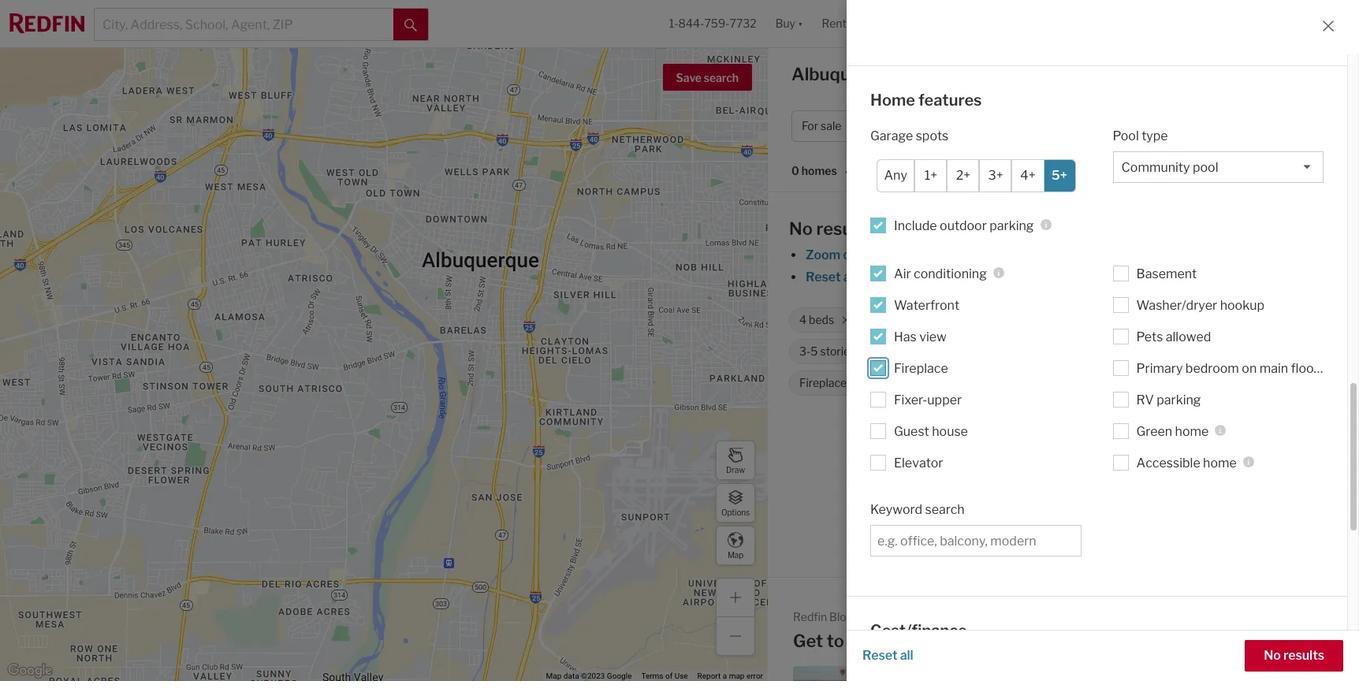 Task type: vqa. For each thing, say whether or not it's contained in the screenshot.
2 for $650,000
no



Task type: describe. For each thing, give the bounding box(es) containing it.
redfin blog
[[793, 610, 853, 624]]

2+
[[956, 168, 971, 183]]

homes inside 0 homes •
[[802, 164, 837, 178]]

/
[[1090, 119, 1094, 133]]

garage
[[870, 128, 913, 143]]

City, Address, School, Agent, ZIP search field
[[95, 9, 393, 40]]

5+ parking spots
[[1084, 376, 1169, 390]]

ba
[[1113, 119, 1125, 133]]

reset all filters button
[[805, 270, 895, 285]]

homes
[[939, 64, 998, 84]]

data
[[564, 672, 579, 680]]

4 bd / 4+ ba button
[[1054, 110, 1155, 142]]

sort
[[856, 164, 879, 178]]

has
[[894, 329, 917, 344]]

1-
[[669, 17, 679, 30]]

on
[[1242, 361, 1257, 376]]

redfin link
[[954, 431, 993, 446]]

pets allowed
[[1136, 329, 1211, 344]]

5
[[811, 345, 818, 358]]

save search button
[[663, 64, 752, 91]]

1+ radio
[[915, 159, 947, 192]]

redfin for redfin
[[954, 431, 993, 446]]

7732
[[730, 17, 757, 30]]

results inside no results button
[[1284, 648, 1325, 663]]

4 for 4 beds
[[799, 313, 807, 327]]

4+ for 4+
[[1020, 168, 1036, 183]]

lot
[[1223, 313, 1236, 327]]

remove 4 beds image
[[841, 315, 851, 325]]

map button
[[716, 526, 755, 565]]

more
[[1143, 270, 1174, 285]]

floor
[[1291, 361, 1319, 376]]

terms
[[641, 672, 663, 680]]

built
[[898, 345, 922, 358]]

4+ radio
[[1012, 159, 1044, 192]]

guest
[[894, 424, 929, 439]]

4,500
[[1158, 313, 1190, 327]]

report a map error link
[[697, 672, 763, 680]]

4 beds
[[799, 313, 834, 327]]

hoa fees
[[870, 655, 926, 670]]

1 horizontal spatial nm
[[1011, 631, 1040, 651]]

report a map error
[[697, 672, 763, 680]]

fixer-
[[894, 392, 927, 407]]

albuquerque, nm homes for sale
[[792, 64, 1065, 84]]

reset inside zoom out reset all filters or remove one of your filters below to see more homes
[[806, 270, 841, 285]]

fees
[[901, 655, 926, 670]]

recommended button
[[882, 163, 977, 179]]

4+ inside 4 bd / 4+ ba button
[[1096, 119, 1110, 133]]

2 filters from the left
[[1029, 270, 1063, 285]]

price
[[888, 119, 915, 133]]

save search
[[676, 71, 739, 84]]

of inside zoom out reset all filters or remove one of your filters below to see more homes
[[985, 270, 997, 285]]

pets
[[1136, 329, 1163, 344]]

0 vertical spatial albuquerque,
[[792, 64, 903, 84]]

remove 3-5 stories image
[[863, 347, 873, 356]]

options
[[721, 507, 750, 517]]

parking for rv parking
[[1157, 392, 1201, 407]]

baths
[[891, 313, 921, 327]]

accessible
[[1136, 455, 1200, 470]]

google
[[607, 672, 632, 680]]

map data ©2023 google
[[546, 672, 632, 680]]

garage spots
[[870, 128, 949, 143]]

green
[[1136, 424, 1172, 439]]

3+
[[988, 168, 1003, 183]]

zoom
[[806, 248, 840, 263]]

save
[[676, 71, 702, 84]]

rv parking
[[1136, 392, 1201, 407]]

fixer-upper
[[894, 392, 962, 407]]

1 vertical spatial air conditioning
[[1155, 345, 1236, 358]]

accessible home
[[1136, 455, 1237, 470]]

parking for 5+ parking spots
[[1100, 376, 1138, 390]]

remove
[[913, 270, 957, 285]]

hoa
[[870, 655, 898, 670]]

844-
[[678, 17, 704, 30]]

0 vertical spatial waterfront
[[894, 298, 960, 313]]

map region
[[0, 0, 862, 681]]

see
[[1119, 270, 1140, 285]]

washer/dryer hookup
[[1136, 298, 1265, 313]]

for
[[802, 119, 818, 133]]

ft.-
[[1143, 313, 1158, 327]]

rv
[[1136, 392, 1154, 407]]

has view
[[894, 329, 947, 344]]

2023
[[956, 345, 984, 358]]

©2023
[[581, 672, 605, 680]]

list box for hoa fees
[[870, 678, 1081, 681]]

draw
[[726, 465, 745, 474]]

0 vertical spatial air conditioning
[[894, 266, 987, 281]]

upper
[[927, 392, 962, 407]]

outdoor
[[940, 218, 987, 233]]

primary
[[1136, 361, 1183, 376]]

washer/dryer
[[1136, 298, 1217, 313]]

hookup
[[1220, 298, 1265, 313]]

know
[[848, 631, 893, 651]]

bedroom
[[1186, 361, 1239, 376]]

your
[[1000, 270, 1026, 285]]

albuquerque link
[[1097, 431, 1173, 446]]

1 vertical spatial of
[[665, 672, 673, 680]]

keyword search
[[870, 502, 965, 517]]

4 bd / 4+ ba
[[1065, 119, 1125, 133]]

albuquerque
[[1097, 431, 1173, 446]]

one
[[960, 270, 982, 285]]

1 vertical spatial conditioning
[[1172, 345, 1236, 358]]

homes inside zoom out reset all filters or remove one of your filters below to see more homes
[[1177, 270, 1217, 285]]

google image
[[4, 661, 56, 681]]



Task type: locate. For each thing, give the bounding box(es) containing it.
2 horizontal spatial parking
[[1157, 392, 1201, 407]]

1 horizontal spatial fireplace
[[894, 361, 948, 376]]

home
[[1175, 424, 1209, 439], [1203, 455, 1237, 470]]

0 vertical spatial nm
[[906, 64, 935, 84]]

list box
[[1113, 151, 1324, 183], [870, 678, 1081, 681], [1113, 678, 1324, 681]]

5+ right 4+ radio
[[1052, 168, 1067, 183]]

1 vertical spatial 5+
[[1084, 376, 1097, 390]]

0 vertical spatial redfin
[[954, 431, 993, 446]]

option group
[[877, 159, 1076, 192]]

list box for pool type
[[1113, 151, 1324, 183]]

house
[[932, 424, 968, 439]]

0 horizontal spatial parking
[[990, 218, 1034, 233]]

homes right 0
[[802, 164, 837, 178]]

1 horizontal spatial results
[[1284, 648, 1325, 663]]

home for accessible home
[[1203, 455, 1237, 470]]

conditioning up "bedroom" at the right of page
[[1172, 345, 1236, 358]]

0 vertical spatial 4+
[[1096, 119, 1110, 133]]

0
[[792, 164, 799, 178]]

0 horizontal spatial to
[[827, 631, 844, 651]]

0 horizontal spatial conditioning
[[914, 266, 987, 281]]

0 vertical spatial no
[[789, 218, 813, 239]]

error
[[747, 672, 763, 680]]

map for map data ©2023 google
[[546, 672, 562, 680]]

parking
[[990, 218, 1034, 233], [1100, 376, 1138, 390], [1157, 392, 1201, 407]]

0 horizontal spatial of
[[665, 672, 673, 680]]

1+
[[925, 168, 938, 183]]

2022-
[[924, 345, 956, 358]]

Any radio
[[877, 159, 915, 192]]

sale
[[1029, 64, 1065, 84]]

0 vertical spatial parking
[[990, 218, 1034, 233]]

recommended
[[884, 164, 964, 178]]

spots right price
[[916, 128, 949, 143]]

for sale
[[802, 119, 842, 133]]

waterfront up baths
[[894, 298, 960, 313]]

3-
[[799, 345, 811, 358]]

any
[[884, 168, 907, 183]]

1 horizontal spatial filters
[[1029, 270, 1063, 285]]

1 horizontal spatial to
[[1104, 270, 1116, 285]]

5+ for 5+
[[1052, 168, 1067, 183]]

0 horizontal spatial sq.
[[1126, 313, 1141, 327]]

1 horizontal spatial of
[[985, 270, 997, 285]]

1 vertical spatial air
[[1155, 345, 1170, 358]]

0 horizontal spatial fireplace
[[799, 376, 847, 390]]

0 horizontal spatial nm
[[906, 64, 935, 84]]

1 horizontal spatial map
[[728, 550, 744, 559]]

nm
[[906, 64, 935, 84], [1011, 631, 1040, 651]]

filters right your
[[1029, 270, 1063, 285]]

4+ left baths
[[876, 313, 889, 327]]

1 horizontal spatial spots
[[1141, 376, 1169, 390]]

no results
[[789, 218, 873, 239], [1264, 648, 1325, 663]]

search inside button
[[704, 71, 739, 84]]

0 vertical spatial map
[[728, 550, 744, 559]]

pool type
[[1113, 128, 1168, 143]]

2 sq. from the left
[[1193, 313, 1207, 327]]

home features
[[870, 91, 982, 110]]

0 horizontal spatial redfin
[[793, 610, 827, 624]]

keyword
[[870, 502, 922, 517]]

for
[[1001, 64, 1025, 84]]

1 vertical spatial to
[[827, 631, 844, 651]]

1 sq. from the left
[[1126, 313, 1141, 327]]

home for green home
[[1175, 424, 1209, 439]]

of right one
[[985, 270, 997, 285]]

1 horizontal spatial no results
[[1264, 648, 1325, 663]]

1 horizontal spatial 5+
[[1084, 376, 1097, 390]]

0 vertical spatial reset
[[806, 270, 841, 285]]

home up accessible home on the right of page
[[1175, 424, 1209, 439]]

0 vertical spatial no results
[[789, 218, 873, 239]]

sq.
[[1126, 313, 1141, 327], [1193, 313, 1207, 327]]

4
[[1065, 119, 1072, 133], [799, 313, 807, 327]]

all inside zoom out reset all filters or remove one of your filters below to see more homes
[[843, 270, 857, 285]]

0 homes •
[[792, 164, 848, 179]]

spots
[[916, 128, 949, 143], [1141, 376, 1169, 390]]

out
[[843, 248, 863, 263]]

albuquerque, up fees
[[896, 631, 1007, 651]]

0 horizontal spatial air conditioning
[[894, 266, 987, 281]]

stories
[[820, 345, 856, 358]]

0 horizontal spatial reset
[[806, 270, 841, 285]]

1 vertical spatial map
[[546, 672, 562, 680]]

1 vertical spatial home
[[1203, 455, 1237, 470]]

to down the 'blog'
[[827, 631, 844, 651]]

4 left bd
[[1065, 119, 1072, 133]]

submit search image
[[404, 19, 417, 31]]

1 horizontal spatial search
[[925, 502, 965, 517]]

0 horizontal spatial no results
[[789, 218, 873, 239]]

1 vertical spatial fireplace
[[799, 376, 847, 390]]

5+
[[1052, 168, 1067, 183], [1084, 376, 1097, 390]]

2,000 sq. ft.-4,500 sq. ft. lot
[[1092, 313, 1236, 327]]

e.g. office, balcony, modern text field
[[877, 533, 1074, 548]]

price button
[[878, 110, 945, 142]]

5+ for 5+ parking spots
[[1084, 376, 1097, 390]]

parking up zoom out reset all filters or remove one of your filters below to see more homes
[[990, 218, 1034, 233]]

1 vertical spatial all
[[900, 648, 913, 663]]

homes
[[802, 164, 837, 178], [1177, 270, 1217, 285]]

1 vertical spatial 4
[[799, 313, 807, 327]]

0 horizontal spatial search
[[704, 71, 739, 84]]

get to know albuquerque, nm
[[793, 631, 1040, 651]]

0 horizontal spatial results
[[816, 218, 873, 239]]

redfin for redfin blog
[[793, 610, 827, 624]]

guest house
[[894, 424, 968, 439]]

filters
[[859, 270, 894, 285], [1029, 270, 1063, 285]]

0 vertical spatial to
[[1104, 270, 1116, 285]]

0 vertical spatial of
[[985, 270, 997, 285]]

redfin
[[954, 431, 993, 446], [793, 610, 827, 624]]

map down options
[[728, 550, 744, 559]]

0 horizontal spatial 4+
[[876, 313, 889, 327]]

0 vertical spatial conditioning
[[914, 266, 987, 281]]

redfin down upper
[[954, 431, 993, 446]]

basement
[[1136, 266, 1197, 281]]

5+ radio
[[1043, 159, 1076, 192]]

conditioning right or
[[914, 266, 987, 281]]

get
[[793, 631, 823, 651]]

0 vertical spatial all
[[843, 270, 857, 285]]

0 vertical spatial home
[[1175, 424, 1209, 439]]

0 horizontal spatial 4
[[799, 313, 807, 327]]

2,000
[[1092, 313, 1124, 327]]

0 horizontal spatial 5+
[[1052, 168, 1067, 183]]

0 vertical spatial fireplace
[[894, 361, 948, 376]]

of
[[985, 270, 997, 285], [665, 672, 673, 680]]

1 horizontal spatial air
[[1155, 345, 1170, 358]]

zoom out reset all filters or remove one of your filters below to see more homes
[[806, 248, 1217, 285]]

fireplace down the built
[[894, 361, 948, 376]]

built 2022-2023
[[898, 345, 984, 358]]

4 left beds
[[799, 313, 807, 327]]

4+ baths
[[876, 313, 921, 327]]

home right accessible
[[1203, 455, 1237, 470]]

1 horizontal spatial parking
[[1100, 376, 1138, 390]]

include
[[894, 218, 937, 233]]

to left see
[[1104, 270, 1116, 285]]

4+ for 4+ baths
[[876, 313, 889, 327]]

0 horizontal spatial all
[[843, 270, 857, 285]]

beds
[[809, 313, 834, 327]]

redfin up get
[[793, 610, 827, 624]]

type
[[1142, 128, 1168, 143]]

search for save search
[[704, 71, 739, 84]]

1 horizontal spatial reset
[[863, 648, 898, 663]]

of left use
[[665, 672, 673, 680]]

1 vertical spatial spots
[[1141, 376, 1169, 390]]

5+ down 2,000
[[1084, 376, 1097, 390]]

0 horizontal spatial map
[[546, 672, 562, 680]]

options button
[[716, 483, 755, 523]]

1 horizontal spatial redfin
[[954, 431, 993, 446]]

1 filters from the left
[[859, 270, 894, 285]]

0 horizontal spatial no
[[789, 218, 813, 239]]

3+ radio
[[980, 159, 1012, 192]]

0 vertical spatial homes
[[802, 164, 837, 178]]

0 vertical spatial 5+
[[1052, 168, 1067, 183]]

albuquerque, up home
[[792, 64, 903, 84]]

or
[[898, 270, 910, 285]]

2 horizontal spatial 4+
[[1096, 119, 1110, 133]]

1 horizontal spatial 4+
[[1020, 168, 1036, 183]]

search up e.g. office, balcony, modern text box
[[925, 502, 965, 517]]

features
[[919, 91, 982, 110]]

map
[[728, 550, 744, 559], [546, 672, 562, 680]]

blog
[[829, 610, 853, 624]]

draw button
[[716, 441, 755, 480]]

1 vertical spatial waterfront
[[889, 376, 946, 390]]

all
[[843, 270, 857, 285], [900, 648, 913, 663]]

1 horizontal spatial sq.
[[1193, 313, 1207, 327]]

map
[[729, 672, 745, 680]]

fireplace down 3-5 stories
[[799, 376, 847, 390]]

homes up washer/dryer hookup
[[1177, 270, 1217, 285]]

1 vertical spatial no
[[1264, 648, 1281, 663]]

1 vertical spatial albuquerque,
[[896, 631, 1007, 651]]

1 horizontal spatial air conditioning
[[1155, 345, 1236, 358]]

to
[[1104, 270, 1116, 285], [827, 631, 844, 651]]

a
[[723, 672, 727, 680]]

5+ inside option
[[1052, 168, 1067, 183]]

no results inside button
[[1264, 648, 1325, 663]]

1 horizontal spatial all
[[900, 648, 913, 663]]

parking up rv
[[1100, 376, 1138, 390]]

0 vertical spatial air
[[894, 266, 911, 281]]

0 vertical spatial 4
[[1065, 119, 1072, 133]]

filters left or
[[859, 270, 894, 285]]

reset inside button
[[863, 648, 898, 663]]

ad region
[[777, 473, 1351, 544]]

0 vertical spatial spots
[[916, 128, 949, 143]]

1 horizontal spatial 4
[[1065, 119, 1072, 133]]

option group containing any
[[877, 159, 1076, 192]]

1 vertical spatial redfin
[[793, 610, 827, 624]]

2 vertical spatial parking
[[1157, 392, 1201, 407]]

4 for 4 bd / 4+ ba
[[1065, 119, 1072, 133]]

0 horizontal spatial air
[[894, 266, 911, 281]]

parking up green home
[[1157, 392, 1201, 407]]

map inside "button"
[[728, 550, 744, 559]]

no results button
[[1245, 640, 1343, 672]]

0 vertical spatial search
[[704, 71, 739, 84]]

air left remove
[[894, 266, 911, 281]]

below
[[1066, 270, 1102, 285]]

remove 4 bd / 4+ ba image
[[1133, 121, 1143, 131]]

1 horizontal spatial homes
[[1177, 270, 1217, 285]]

search right save
[[704, 71, 739, 84]]

1 vertical spatial parking
[[1100, 376, 1138, 390]]

all inside button
[[900, 648, 913, 663]]

main
[[1260, 361, 1288, 376]]

terms of use link
[[641, 672, 688, 680]]

air conditioning down outdoor
[[894, 266, 987, 281]]

reset all
[[863, 648, 913, 663]]

0 horizontal spatial spots
[[916, 128, 949, 143]]

1 horizontal spatial no
[[1264, 648, 1281, 663]]

no inside button
[[1264, 648, 1281, 663]]

sq. left ft.-
[[1126, 313, 1141, 327]]

pool
[[1113, 128, 1139, 143]]

0 horizontal spatial homes
[[802, 164, 837, 178]]

air up the primary
[[1155, 345, 1170, 358]]

to inside zoom out reset all filters or remove one of your filters below to see more homes
[[1104, 270, 1116, 285]]

1 vertical spatial search
[[925, 502, 965, 517]]

0 horizontal spatial filters
[[859, 270, 894, 285]]

1 vertical spatial results
[[1284, 648, 1325, 663]]

reset
[[806, 270, 841, 285], [863, 648, 898, 663]]

1 vertical spatial nm
[[1011, 631, 1040, 651]]

1 vertical spatial homes
[[1177, 270, 1217, 285]]

•
[[845, 165, 848, 179]]

waterfront up fixer-
[[889, 376, 946, 390]]

air conditioning
[[894, 266, 987, 281], [1155, 345, 1236, 358]]

4+ right /
[[1096, 119, 1110, 133]]

spots down the primary
[[1141, 376, 1169, 390]]

terms of use
[[641, 672, 688, 680]]

air conditioning down allowed in the right of the page
[[1155, 345, 1236, 358]]

4+ inside 4+ radio
[[1020, 168, 1036, 183]]

search for keyword search
[[925, 502, 965, 517]]

map for map
[[728, 550, 744, 559]]

sq. down washer/dryer hookup
[[1193, 313, 1207, 327]]

1 horizontal spatial conditioning
[[1172, 345, 1236, 358]]

2 vertical spatial 4+
[[876, 313, 889, 327]]

albuquerque,
[[792, 64, 903, 84], [896, 631, 1007, 651]]

zoom out button
[[805, 248, 864, 263]]

report
[[697, 672, 721, 680]]

4+ left 5+ option
[[1020, 168, 1036, 183]]

2+ radio
[[947, 159, 980, 192]]

map left data
[[546, 672, 562, 680]]

1 vertical spatial 4+
[[1020, 168, 1036, 183]]

1 vertical spatial reset
[[863, 648, 898, 663]]

1 vertical spatial no results
[[1264, 648, 1325, 663]]

bd
[[1075, 119, 1088, 133]]

4 inside button
[[1065, 119, 1072, 133]]

0 vertical spatial results
[[816, 218, 873, 239]]



